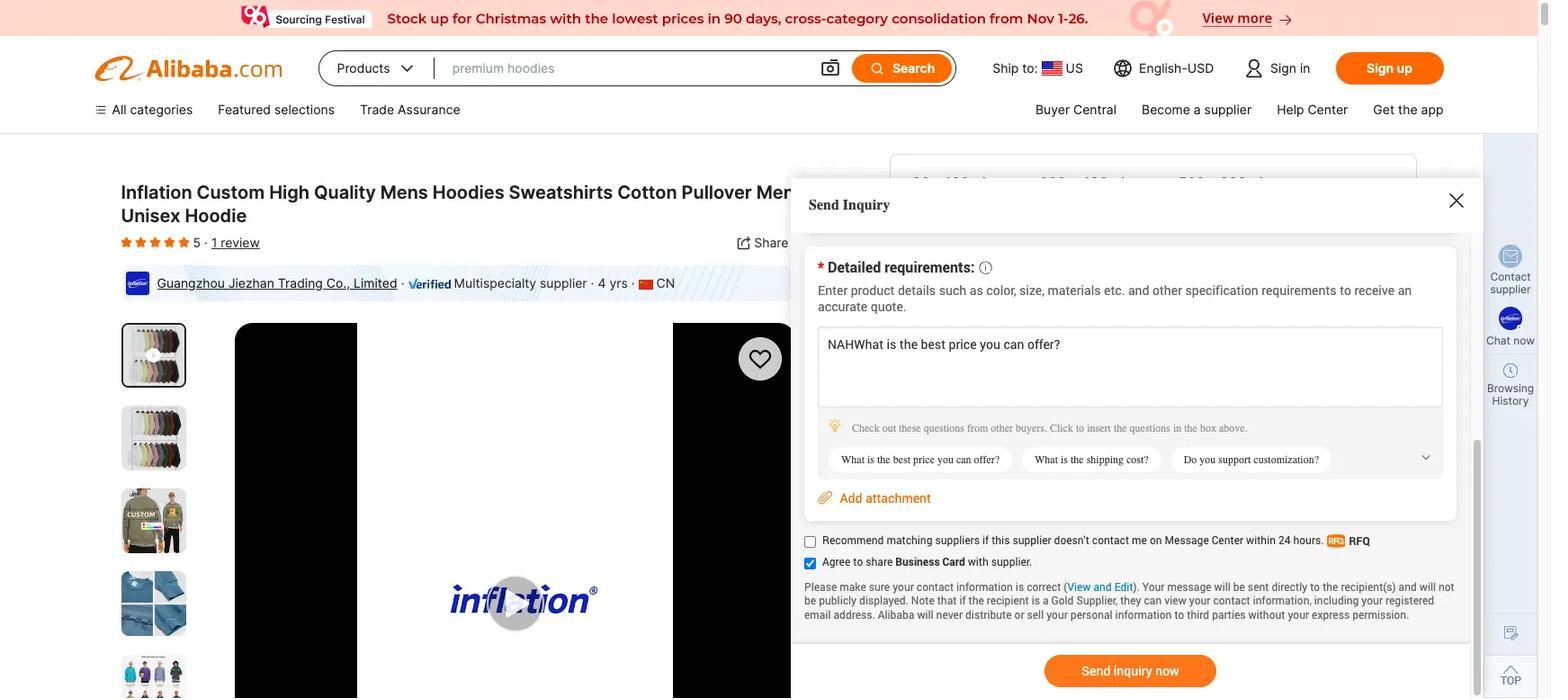 Task type: vqa. For each thing, say whether or not it's contained in the screenshot.
bottommost "contact supplier"
yes



Task type: describe. For each thing, give the bounding box(es) containing it.
puff printing link
[[912, 485, 1011, 519]]

3 favorites filling image from the left
[[179, 235, 189, 250]]

the
[[1399, 102, 1418, 117]]

200 - 499 pieces
[[1040, 174, 1157, 192]]

help center
[[1277, 102, 1349, 117]]

trade
[[360, 102, 394, 117]]

500 - 999 pieces
[[1179, 174, 1296, 192]]

contact supplier inside contact supplier button
[[971, 627, 1087, 645]]

company logo image
[[125, 271, 150, 296]]

sign up
[[1367, 60, 1413, 76]]

2 xl
[[1096, 568, 1122, 583]]

sign for sign up
[[1367, 60, 1394, 76]]

app
[[1422, 102, 1444, 117]]

cn
[[657, 275, 675, 291]]

3 xl
[[1155, 568, 1181, 583]]

sweatshirts
[[509, 182, 613, 203]]

still deciding? get samples first! order sample
[[912, 673, 1226, 691]]

favorite image
[[747, 346, 774, 373]]

up
[[1397, 60, 1413, 76]]

m link
[[953, 559, 989, 593]]

xl link
[[1036, 559, 1076, 593]]

1 vertical spatial printing
[[953, 494, 998, 509]]

trading
[[278, 275, 323, 291]]

browsing
[[1488, 382, 1535, 395]]

products 
[[337, 59, 416, 77]]

$10.23
[[912, 259, 998, 290]]

a
[[1194, 102, 1201, 117]]

assurance
[[398, 102, 460, 117]]

trade assurance
[[360, 102, 460, 117]]

3 xl link
[[1142, 559, 1194, 593]]

hoodie
[[185, 205, 247, 227]]

contact supplier button
[[912, 615, 1146, 658]]

variations
[[912, 329, 991, 348]]

buyer
[[1036, 102, 1070, 117]]

us
[[1066, 60, 1084, 76]]

30
[[912, 174, 930, 192]]

 search
[[869, 60, 935, 77]]

history
[[1493, 394, 1530, 408]]

color
[[912, 388, 945, 403]]

chat now button
[[1161, 615, 1395, 658]]

browsing history
[[1488, 382, 1535, 408]]

inflation custom high quality mens hoodies sweatshirts cotton pullover men unisex hoodie
[[121, 182, 795, 227]]

options:
[[950, 355, 1004, 373]]

unisex
[[121, 205, 180, 227]]

sign in
[[1271, 60, 1311, 76]]

featured
[[218, 102, 271, 117]]

2 xl link
[[1083, 559, 1135, 593]]

sign for sign in
[[1271, 60, 1297, 76]]

usd
[[1188, 60, 1214, 76]]

center
[[1308, 102, 1349, 117]]

500
[[1179, 174, 1206, 192]]

2
[[1096, 568, 1104, 583]]

5
[[193, 235, 201, 250]]

>= 1000 pieces $10.23
[[912, 239, 1018, 290]]

review
[[221, 235, 260, 250]]


[[820, 58, 842, 79]]

deciding?
[[941, 673, 1007, 691]]

co.,
[[327, 275, 350, 291]]

variations total options:
[[912, 329, 1004, 373]]

now inside button
[[1281, 627, 1311, 645]]

- for 499
[[1071, 174, 1077, 192]]

send
[[809, 197, 840, 213]]

1 horizontal spatial contact
[[1491, 270, 1532, 284]]

ship
[[993, 60, 1019, 76]]

199
[[945, 174, 970, 192]]

search
[[893, 60, 935, 76]]

size
[[912, 536, 938, 551]]

- for 999
[[1210, 174, 1216, 192]]

play fill image
[[146, 346, 161, 365]]

to:
[[1023, 60, 1038, 76]]

custom
[[197, 182, 265, 203]]

all
[[112, 102, 127, 117]]

- for 199
[[934, 174, 941, 192]]

guangzhou jiezhan trading co., limited link
[[157, 275, 398, 291]]

products
[[337, 60, 390, 76]]

pieces for 30 - 199 pieces
[[974, 174, 1018, 192]]

printing methods
[[912, 462, 1017, 477]]

3
[[1155, 568, 1163, 583]]

total
[[912, 355, 946, 373]]



Task type: locate. For each thing, give the bounding box(es) containing it.
0 horizontal spatial favorites filling image
[[150, 235, 161, 250]]

supplier inside button
[[1031, 627, 1087, 645]]

1 horizontal spatial chat now
[[1487, 334, 1536, 347]]

0 horizontal spatial chat now
[[1245, 627, 1311, 645]]

xl for 2 xl
[[1107, 568, 1122, 583]]

0 vertical spatial chat
[[1487, 334, 1511, 347]]

get the app
[[1374, 102, 1444, 117]]

1 vertical spatial contact supplier
[[971, 627, 1087, 645]]

get
[[1374, 102, 1395, 117], [1011, 673, 1035, 691]]

order sample link
[[1134, 673, 1226, 691]]

1 vertical spatial chat now
[[1245, 627, 1311, 645]]

0 vertical spatial contact
[[1491, 270, 1532, 284]]

central
[[1074, 102, 1117, 117]]

1 horizontal spatial contact supplier
[[1491, 270, 1532, 296]]

supplier
[[1205, 102, 1252, 117], [540, 275, 587, 291], [1491, 283, 1531, 296], [1031, 627, 1087, 645]]

- right 500
[[1210, 174, 1216, 192]]

all categories
[[112, 102, 193, 117]]

sign left in
[[1271, 60, 1297, 76]]

xl right '2' on the right bottom of page
[[1107, 568, 1122, 583]]

0 horizontal spatial get
[[1011, 673, 1035, 691]]

guangzhou
[[157, 275, 225, 291]]

buyer central
[[1036, 102, 1117, 117]]

0 vertical spatial contact supplier
[[1491, 270, 1532, 296]]

premium hoodies text field
[[452, 52, 802, 85]]

2 - from the left
[[1071, 174, 1077, 192]]

selections
[[275, 102, 335, 117]]

jiezhan
[[229, 275, 274, 291]]

1 horizontal spatial chat
[[1487, 334, 1511, 347]]

1 horizontal spatial now
[[1514, 334, 1536, 347]]

xl for 3 xl
[[1166, 568, 1181, 583]]

printing up the puff
[[912, 462, 960, 477]]

puff printing
[[925, 494, 998, 509]]

high
[[269, 182, 310, 203]]

featured selections
[[218, 102, 335, 117]]

mens
[[380, 182, 428, 203]]

pieces right 499
[[1113, 174, 1157, 192]]

men
[[757, 182, 795, 203]]

english-usd
[[1140, 60, 1214, 76]]

xl inside 2 xl link
[[1107, 568, 1122, 583]]

1 sign from the left
[[1271, 60, 1297, 76]]

chat now
[[1487, 334, 1536, 347], [1245, 627, 1311, 645]]

ship to:
[[993, 60, 1038, 76]]

sign left up
[[1367, 60, 1394, 76]]

2 sign from the left
[[1367, 60, 1394, 76]]

0 horizontal spatial sign
[[1271, 60, 1297, 76]]

get left samples
[[1011, 673, 1035, 691]]

hoodies
[[433, 182, 505, 203]]

multispecialty supplier
[[454, 275, 587, 291]]

samples
[[1039, 673, 1095, 691]]

supplier inside "contact supplier"
[[1491, 283, 1531, 296]]

become
[[1142, 102, 1191, 117]]

cotton
[[618, 182, 677, 203]]

499
[[1081, 174, 1109, 192]]

send inquiry
[[809, 197, 890, 213]]

4 yrs
[[598, 275, 628, 291]]

1 vertical spatial get
[[1011, 673, 1035, 691]]

now
[[1514, 334, 1536, 347], [1281, 627, 1311, 645]]

contact inside contact supplier button
[[971, 627, 1027, 645]]

help
[[1277, 102, 1305, 117]]

0 horizontal spatial now
[[1281, 627, 1311, 645]]

0 vertical spatial printing
[[912, 462, 960, 477]]

still
[[912, 673, 937, 691]]

-
[[934, 174, 941, 192], [1071, 174, 1077, 192], [1210, 174, 1216, 192]]

become a supplier
[[1142, 102, 1252, 117]]

xl
[[1048, 568, 1064, 583], [1107, 568, 1122, 583], [1166, 568, 1181, 583]]

pieces for 500 - 999 pieces
[[1251, 174, 1296, 192]]

0 horizontal spatial -
[[934, 174, 941, 192]]

1
[[211, 235, 217, 250]]

999
[[1220, 174, 1247, 192]]

yrs
[[610, 275, 628, 291]]

1 horizontal spatial get
[[1374, 102, 1395, 117]]

chat now inside button
[[1245, 627, 1311, 645]]

2 favorites filling image from the left
[[164, 235, 175, 250]]

0 horizontal spatial contact
[[971, 627, 1027, 645]]

pieces
[[974, 174, 1018, 192], [1113, 174, 1157, 192], [1251, 174, 1296, 192], [973, 239, 1018, 257]]

quality
[[314, 182, 376, 203]]

0 horizontal spatial contact supplier
[[971, 627, 1087, 645]]

printing down the printing methods
[[953, 494, 998, 509]]

1 horizontal spatial xl
[[1107, 568, 1122, 583]]

1 horizontal spatial -
[[1071, 174, 1077, 192]]

l
[[1009, 568, 1016, 583]]

pieces right "999"
[[1251, 174, 1296, 192]]

get left the
[[1374, 102, 1395, 117]]

200
[[1040, 174, 1067, 192]]

pieces right 1000
[[973, 239, 1018, 257]]

1 review
[[211, 235, 260, 250]]

share
[[754, 235, 789, 250]]

limited
[[354, 275, 398, 291]]

3 - from the left
[[1210, 174, 1216, 192]]


[[397, 59, 416, 77]]

pieces inside >= 1000 pieces $10.23
[[973, 239, 1018, 257]]


[[869, 60, 886, 77]]

0 horizontal spatial chat
[[1245, 627, 1278, 645]]

2 horizontal spatial xl
[[1166, 568, 1181, 583]]

1 xl from the left
[[1048, 568, 1064, 583]]

30 - 199 pieces
[[912, 174, 1018, 192]]

0 vertical spatial chat now
[[1487, 334, 1536, 347]]

l link
[[996, 559, 1029, 593]]

sample
[[1177, 673, 1226, 691]]

puff
[[925, 494, 949, 509]]

4
[[598, 275, 606, 291]]

xl inside xl link
[[1048, 568, 1064, 583]]

1 vertical spatial now
[[1281, 627, 1311, 645]]

xl inside 3 xl link
[[1166, 568, 1181, 583]]

1 favorites filling image from the left
[[150, 235, 161, 250]]

1 horizontal spatial sign
[[1367, 60, 1394, 76]]

chat inside button
[[1245, 627, 1278, 645]]

multispecialty
[[454, 275, 537, 291]]

s
[[925, 568, 933, 583]]

xl right l
[[1048, 568, 1064, 583]]

>=
[[912, 239, 931, 257]]

first!
[[1099, 673, 1130, 691]]

pieces right 199
[[974, 174, 1018, 192]]

methods
[[963, 462, 1017, 477]]

s link
[[912, 559, 945, 593]]

1 horizontal spatial favorites filling image
[[164, 235, 175, 250]]

- right '30'
[[934, 174, 941, 192]]

1000
[[935, 239, 969, 257]]

0 vertical spatial get
[[1374, 102, 1395, 117]]

categories
[[130, 102, 193, 117]]

inflation
[[121, 182, 192, 203]]

xl right 3
[[1166, 568, 1181, 583]]

pieces for 200 - 499 pieces
[[1113, 174, 1157, 192]]

0 horizontal spatial xl
[[1048, 568, 1064, 583]]

2 horizontal spatial -
[[1210, 174, 1216, 192]]

english-
[[1140, 60, 1188, 76]]

m
[[965, 568, 976, 583]]

0 vertical spatial now
[[1514, 334, 1536, 347]]

2 xl from the left
[[1107, 568, 1122, 583]]

favorites filling image
[[121, 235, 132, 250], [121, 235, 132, 250], [135, 235, 146, 250], [135, 235, 146, 250], [150, 235, 161, 250], [164, 235, 175, 250], [179, 235, 189, 250]]

3 xl from the left
[[1166, 568, 1181, 583]]

1 - from the left
[[934, 174, 941, 192]]

1 vertical spatial contact
[[971, 627, 1027, 645]]

- right the 200
[[1071, 174, 1077, 192]]

1 vertical spatial chat
[[1245, 627, 1278, 645]]

2 horizontal spatial favorites filling image
[[179, 235, 189, 250]]

inquiry
[[843, 197, 890, 213]]

favorites filling image
[[150, 235, 161, 250], [164, 235, 175, 250], [179, 235, 189, 250]]

sign
[[1271, 60, 1297, 76], [1367, 60, 1394, 76]]

order
[[1134, 673, 1173, 691]]



